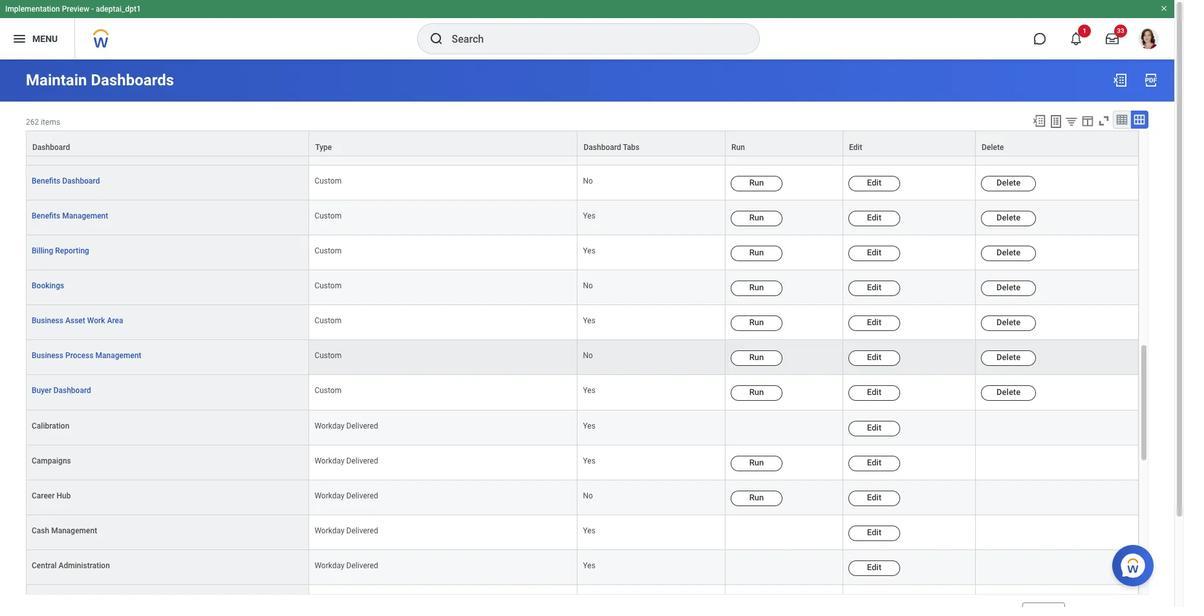 Task type: locate. For each thing, give the bounding box(es) containing it.
benefits down bdes
[[32, 177, 60, 186]]

delete
[[997, 143, 1021, 153], [982, 143, 1004, 152], [997, 178, 1021, 188], [997, 213, 1021, 223], [997, 248, 1021, 258], [997, 283, 1021, 293], [997, 318, 1021, 327], [997, 353, 1021, 362], [997, 388, 1021, 397]]

row
[[26, 131, 1139, 157], [26, 166, 1139, 201], [26, 201, 1139, 236], [26, 236, 1139, 271], [26, 271, 1139, 305], [26, 305, 1139, 340], [26, 340, 1139, 375], [26, 375, 1139, 410], [26, 445, 1139, 480], [26, 480, 1139, 515]]

1 delete button from the top
[[981, 141, 1036, 156]]

bookings
[[32, 282, 64, 291]]

management down area
[[95, 351, 141, 361]]

7 custom from the top
[[315, 351, 342, 361]]

12 edit button from the top
[[849, 561, 900, 576]]

4 run button from the top
[[731, 281, 783, 296]]

custom for business asset work area
[[315, 316, 342, 326]]

1 custom from the top
[[315, 142, 342, 151]]

0 vertical spatial benefits
[[32, 177, 60, 186]]

run inside run popup button
[[732, 143, 745, 152]]

asset
[[65, 316, 85, 326]]

5 custom from the top
[[315, 282, 342, 291]]

edit inside edit popup button
[[849, 143, 863, 152]]

7 edit button from the top
[[849, 386, 900, 401]]

campaigns
[[32, 456, 71, 465]]

business asset work area link
[[32, 314, 123, 326]]

delete inside popup button
[[982, 143, 1004, 152]]

benefits management link
[[32, 209, 108, 221]]

3 row from the top
[[26, 201, 1139, 236]]

3 custom from the top
[[315, 212, 342, 221]]

3 workday delivered from the top
[[315, 491, 378, 500]]

33
[[1117, 27, 1125, 34]]

close environment banner image
[[1160, 5, 1168, 12]]

expand table image
[[1133, 113, 1146, 126]]

business
[[32, 316, 63, 326], [32, 351, 63, 361]]

Search Workday  search field
[[452, 25, 733, 53]]

career
[[32, 491, 55, 500]]

central
[[32, 561, 57, 570]]

2 custom from the top
[[315, 177, 342, 186]]

business left asset
[[32, 316, 63, 326]]

inbox large image
[[1106, 32, 1119, 45]]

custom for business process management
[[315, 351, 342, 361]]

3 edit button from the top
[[849, 246, 900, 261]]

yes for 3rd row from the bottom
[[583, 386, 596, 396]]

2 yes from the top
[[583, 212, 596, 221]]

tabs
[[623, 143, 640, 152]]

custom
[[315, 142, 342, 151], [315, 177, 342, 186], [315, 212, 342, 221], [315, 247, 342, 256], [315, 282, 342, 291], [315, 316, 342, 326], [315, 351, 342, 361], [315, 386, 342, 396]]

4 delete button from the top
[[981, 246, 1036, 261]]

delete inside row
[[997, 143, 1021, 153]]

0 horizontal spatial export to excel image
[[1032, 114, 1047, 128]]

7 yes from the top
[[583, 456, 596, 465]]

yes inside delete row
[[583, 142, 596, 151]]

menu button
[[0, 18, 75, 60]]

type
[[315, 143, 332, 152]]

4 edit button from the top
[[849, 281, 900, 296]]

export to excel image left view printable version (pdf) image
[[1113, 72, 1128, 88]]

management
[[62, 212, 108, 221], [95, 351, 141, 361], [51, 526, 97, 535], [76, 596, 122, 605]]

delivered for hub
[[346, 491, 378, 500]]

5 yes from the top
[[583, 386, 596, 396]]

run
[[732, 143, 745, 152], [750, 178, 764, 188], [750, 213, 764, 223], [750, 248, 764, 258], [750, 283, 764, 293], [750, 318, 764, 327], [750, 353, 764, 362], [750, 388, 764, 397], [750, 458, 764, 467], [750, 493, 764, 502]]

(france)
[[53, 142, 82, 151]]

management right cash
[[51, 526, 97, 535]]

billing reporting
[[32, 247, 89, 256]]

4 workday from the top
[[315, 526, 345, 535]]

certification management
[[32, 596, 122, 605]]

benefits dashboard
[[32, 177, 100, 186]]

delete button
[[981, 141, 1036, 156], [981, 176, 1036, 191], [981, 211, 1036, 226], [981, 246, 1036, 261], [981, 281, 1036, 296], [981, 316, 1036, 331], [981, 351, 1036, 366], [981, 386, 1036, 401]]

delete row
[[26, 131, 1139, 166]]

export to excel image left export to worksheets icon
[[1032, 114, 1047, 128]]

4 custom from the top
[[315, 247, 342, 256]]

6 edit button from the top
[[849, 351, 900, 366]]

maintain dashboards
[[26, 71, 174, 89]]

implementation
[[5, 5, 60, 14]]

management inside "link"
[[76, 596, 122, 605]]

3 yes from the top
[[583, 247, 596, 256]]

3 delete button from the top
[[981, 211, 1036, 226]]

4 row from the top
[[26, 236, 1139, 271]]

delivered
[[346, 421, 378, 430], [346, 456, 378, 465], [346, 491, 378, 500], [346, 526, 378, 535], [346, 561, 378, 570]]

buyer dashboard
[[32, 386, 91, 396]]

benefits
[[32, 177, 60, 186], [32, 212, 60, 221]]

buyer
[[32, 386, 52, 396]]

table image
[[1116, 113, 1129, 126]]

edit button
[[849, 176, 900, 191], [849, 211, 900, 226], [849, 246, 900, 261], [849, 281, 900, 296], [849, 316, 900, 331], [849, 351, 900, 366], [849, 386, 900, 401], [849, 421, 900, 436], [849, 456, 900, 471], [849, 491, 900, 506], [849, 526, 900, 541], [849, 561, 900, 576]]

4 workday delivered from the top
[[315, 526, 378, 535]]

262 items
[[26, 118, 60, 127]]

2 edit row from the top
[[26, 515, 1139, 550]]

1 benefits from the top
[[32, 177, 60, 186]]

10 row from the top
[[26, 480, 1139, 515]]

export to excel image
[[1113, 72, 1128, 88], [1032, 114, 1047, 128]]

3 edit row from the top
[[26, 550, 1139, 585]]

1 horizontal spatial export to excel image
[[1113, 72, 1128, 88]]

dashboard
[[32, 143, 70, 152], [584, 143, 621, 152], [62, 177, 100, 186], [53, 386, 91, 396]]

1 business from the top
[[32, 316, 63, 326]]

4 delivered from the top
[[346, 526, 378, 535]]

8 yes from the top
[[583, 526, 596, 535]]

management down administration
[[76, 596, 122, 605]]

8 edit button from the top
[[849, 421, 900, 436]]

workday delivered for management
[[315, 526, 378, 535]]

2 benefits from the top
[[32, 212, 60, 221]]

benefits up 'billing'
[[32, 212, 60, 221]]

1 yes from the top
[[583, 142, 596, 151]]

8 row from the top
[[26, 375, 1139, 410]]

2 row from the top
[[26, 166, 1139, 201]]

workday for administration
[[315, 561, 345, 570]]

business left process
[[32, 351, 63, 361]]

11 edit button from the top
[[849, 526, 900, 541]]

3 workday from the top
[[315, 491, 345, 500]]

custom for benefits management
[[315, 212, 342, 221]]

3 run button from the top
[[731, 246, 783, 261]]

2 no from the top
[[583, 282, 593, 291]]

bdes (france) link
[[32, 139, 82, 151]]

0 vertical spatial export to excel image
[[1113, 72, 1128, 88]]

2 delivered from the top
[[346, 456, 378, 465]]

dashboard tabs button
[[578, 131, 725, 156]]

2 business from the top
[[32, 351, 63, 361]]

items
[[41, 118, 60, 127]]

-
[[91, 5, 94, 14]]

implementation preview -   adeptai_dpt1
[[5, 5, 141, 14]]

process
[[65, 351, 94, 361]]

7 delete button from the top
[[981, 351, 1036, 366]]

run button
[[731, 176, 783, 191], [731, 211, 783, 226], [731, 246, 783, 261], [731, 281, 783, 296], [731, 316, 783, 331], [731, 351, 783, 366], [731, 386, 783, 401], [731, 456, 783, 471], [731, 491, 783, 506]]

yes
[[583, 142, 596, 151], [583, 212, 596, 221], [583, 247, 596, 256], [583, 316, 596, 326], [583, 386, 596, 396], [583, 421, 596, 430], [583, 456, 596, 465], [583, 526, 596, 535], [583, 561, 596, 570]]

3 delivered from the top
[[346, 491, 378, 500]]

run button
[[726, 131, 843, 156]]

1 vertical spatial benefits
[[32, 212, 60, 221]]

workday delivered
[[315, 421, 378, 430], [315, 456, 378, 465], [315, 491, 378, 500], [315, 526, 378, 535], [315, 561, 378, 570]]

business for business asset work area
[[32, 316, 63, 326]]

6 custom from the top
[[315, 316, 342, 326]]

5 delivered from the top
[[346, 561, 378, 570]]

benefits dashboard link
[[32, 174, 100, 186]]

edit button
[[843, 131, 976, 156]]

1 row from the top
[[26, 131, 1139, 157]]

delete button
[[976, 131, 1138, 156]]

dashboard down items
[[32, 143, 70, 152]]

3 no from the top
[[583, 351, 593, 361]]

6 yes from the top
[[583, 421, 596, 430]]

central administration element
[[32, 559, 110, 570]]

edit for 6th edit button
[[867, 353, 882, 362]]

1 delivered from the top
[[346, 421, 378, 430]]

workday delivered for administration
[[315, 561, 378, 570]]

custom for benefits dashboard
[[315, 177, 342, 186]]

management inside the edit row
[[51, 526, 97, 535]]

profile logan mcneil image
[[1138, 28, 1159, 52]]

cell
[[726, 410, 843, 445], [976, 410, 1139, 445], [976, 445, 1139, 480], [976, 480, 1139, 515], [726, 515, 843, 550], [976, 515, 1139, 550], [726, 550, 843, 585], [976, 550, 1139, 585], [309, 585, 578, 607], [578, 585, 726, 607], [726, 585, 843, 607], [843, 585, 976, 607], [976, 585, 1139, 607]]

1 vertical spatial business
[[32, 351, 63, 361]]

1 vertical spatial export to excel image
[[1032, 114, 1047, 128]]

toolbar
[[1027, 111, 1149, 131]]

7 run button from the top
[[731, 386, 783, 401]]

8 delete button from the top
[[981, 386, 1036, 401]]

no for benefits dashboard
[[583, 177, 593, 186]]

edit for third edit button from the bottom
[[867, 493, 882, 502]]

edit
[[849, 143, 863, 152], [867, 178, 882, 188], [867, 213, 882, 223], [867, 248, 882, 258], [867, 283, 882, 293], [867, 318, 882, 327], [867, 353, 882, 362], [867, 388, 882, 397], [867, 423, 882, 432], [867, 458, 882, 467], [867, 493, 882, 502], [867, 528, 882, 537], [867, 563, 882, 572]]

workday
[[315, 421, 345, 430], [315, 456, 345, 465], [315, 491, 345, 500], [315, 526, 345, 535], [315, 561, 345, 570]]

administration
[[59, 561, 110, 570]]

5 workday delivered from the top
[[315, 561, 378, 570]]

hub
[[57, 491, 71, 500]]

no
[[583, 177, 593, 186], [583, 282, 593, 291], [583, 351, 593, 361], [583, 491, 593, 500]]

9 yes from the top
[[583, 561, 596, 570]]

1 button
[[1062, 25, 1091, 53]]

0 vertical spatial business
[[32, 316, 63, 326]]

8 custom from the top
[[315, 386, 342, 396]]

maintain
[[26, 71, 87, 89]]

yes for 2nd row from the bottom of the maintain dashboards main content
[[583, 456, 596, 465]]

area
[[107, 316, 123, 326]]

4 yes from the top
[[583, 316, 596, 326]]

2 workday delivered from the top
[[315, 456, 378, 465]]

toolbar inside maintain dashboards main content
[[1027, 111, 1149, 131]]

1 workday delivered from the top
[[315, 421, 378, 430]]

9 run button from the top
[[731, 491, 783, 506]]

no for business process management
[[583, 351, 593, 361]]

edit for edit popup button
[[849, 143, 863, 152]]

1 no from the top
[[583, 177, 593, 186]]

9 edit button from the top
[[849, 456, 900, 471]]

maintain dashboards main content
[[0, 60, 1175, 607]]

select to filter grid data image
[[1065, 114, 1079, 128]]

5 workday from the top
[[315, 561, 345, 570]]

notifications large image
[[1070, 32, 1083, 45]]

management up reporting
[[62, 212, 108, 221]]

search image
[[429, 31, 444, 47]]

edit row
[[26, 410, 1139, 445], [26, 515, 1139, 550], [26, 550, 1139, 585]]

6 run button from the top
[[731, 351, 783, 366]]

dashboard left the tabs
[[584, 143, 621, 152]]



Task type: vqa. For each thing, say whether or not it's contained in the screenshot.
America) associated with White (United States of America)
no



Task type: describe. For each thing, give the bounding box(es) containing it.
management for certification management
[[76, 596, 122, 605]]

billing
[[32, 247, 53, 256]]

fullscreen image
[[1097, 114, 1111, 128]]

edit for first edit button
[[867, 178, 882, 188]]

type button
[[309, 131, 577, 156]]

custom for bookings
[[315, 282, 342, 291]]

2 workday from the top
[[315, 456, 345, 465]]

dashboard button
[[27, 131, 309, 156]]

export to excel image for dashboards
[[1113, 72, 1128, 88]]

business for business process management
[[32, 351, 63, 361]]

yes for second the edit row from the bottom of the maintain dashboards main content
[[583, 526, 596, 535]]

menu banner
[[0, 0, 1175, 60]]

yes for delete row
[[583, 142, 596, 151]]

view printable version (pdf) image
[[1144, 72, 1159, 88]]

5 delete button from the top
[[981, 281, 1036, 296]]

custom for buyer dashboard
[[315, 386, 342, 396]]

custom inside delete row
[[315, 142, 342, 151]]

edit for 4th edit button from the top of the maintain dashboards main content
[[867, 283, 882, 293]]

2 delete button from the top
[[981, 176, 1036, 191]]

edit for 3rd edit button from the top
[[867, 248, 882, 258]]

1 workday from the top
[[315, 421, 345, 430]]

billing reporting link
[[32, 244, 89, 256]]

bdes
[[32, 142, 51, 151]]

2 run button from the top
[[731, 211, 783, 226]]

adeptai_dpt1
[[96, 5, 141, 14]]

6 row from the top
[[26, 305, 1139, 340]]

workday for management
[[315, 526, 345, 535]]

reporting
[[55, 247, 89, 256]]

8 run button from the top
[[731, 456, 783, 471]]

workday delivered for hub
[[315, 491, 378, 500]]

certification management link
[[32, 594, 122, 605]]

5 row from the top
[[26, 271, 1139, 305]]

6 delete button from the top
[[981, 316, 1036, 331]]

7 row from the top
[[26, 340, 1139, 375]]

2 edit button from the top
[[849, 211, 900, 226]]

work
[[87, 316, 105, 326]]

business process management link
[[32, 349, 141, 361]]

5 run button from the top
[[731, 316, 783, 331]]

certification
[[32, 596, 75, 605]]

edit for 8th edit button from the bottom of the maintain dashboards main content
[[867, 318, 882, 327]]

5 edit button from the top
[[849, 316, 900, 331]]

benefits for benefits dashboard
[[32, 177, 60, 186]]

dashboard up benefits management link
[[62, 177, 100, 186]]

4 no from the top
[[583, 491, 593, 500]]

export to excel image for items
[[1032, 114, 1047, 128]]

edit for first edit button from the bottom
[[867, 563, 882, 572]]

bdes (france)
[[32, 142, 82, 151]]

262
[[26, 118, 39, 127]]

calibration
[[32, 421, 69, 430]]

benefits for benefits management
[[32, 212, 60, 221]]

33 button
[[1098, 25, 1127, 53]]

edit for 4th edit button from the bottom
[[867, 458, 882, 467]]

management for benefits management
[[62, 212, 108, 221]]

10 edit button from the top
[[849, 491, 900, 506]]

calibration element
[[32, 419, 69, 430]]

edit for 7th edit button
[[867, 388, 882, 397]]

dashboard right buyer
[[53, 386, 91, 396]]

9 row from the top
[[26, 445, 1139, 480]]

export to worksheets image
[[1049, 114, 1064, 129]]

yes for 6th row from the top
[[583, 316, 596, 326]]

custom for billing reporting
[[315, 247, 342, 256]]

cash
[[32, 526, 49, 535]]

cash management
[[32, 526, 97, 535]]

certification management row
[[26, 585, 1139, 607]]

justify image
[[12, 31, 27, 47]]

management for cash management
[[51, 526, 97, 535]]

delivered for management
[[346, 526, 378, 535]]

central administration
[[32, 561, 110, 570]]

1 edit row from the top
[[26, 410, 1139, 445]]

buyer dashboard link
[[32, 384, 91, 396]]

edit for 2nd edit button from the top of the maintain dashboards main content
[[867, 213, 882, 223]]

edit for 8th edit button from the top of the maintain dashboards main content
[[867, 423, 882, 432]]

yes for 4th row from the top of the maintain dashboards main content
[[583, 247, 596, 256]]

no for bookings
[[583, 282, 593, 291]]

dashboards
[[91, 71, 174, 89]]

cash management element
[[32, 524, 97, 535]]

row containing dashboard
[[26, 131, 1139, 157]]

menu
[[32, 33, 58, 44]]

career hub
[[32, 491, 71, 500]]

1 edit button from the top
[[849, 176, 900, 191]]

business asset work area
[[32, 316, 123, 326]]

edit for 11th edit button from the top of the maintain dashboards main content
[[867, 528, 882, 537]]

campaigns element
[[32, 454, 71, 465]]

1
[[1083, 27, 1087, 34]]

delivered for administration
[[346, 561, 378, 570]]

business process management
[[32, 351, 141, 361]]

career hub element
[[32, 489, 71, 500]]

yes for 8th row from the bottom
[[583, 212, 596, 221]]

dashboard tabs
[[584, 143, 640, 152]]

1 run button from the top
[[731, 176, 783, 191]]

yes for 1st the edit row from the bottom
[[583, 561, 596, 570]]

yes for third the edit row from the bottom
[[583, 421, 596, 430]]

click to view/edit grid preferences image
[[1081, 114, 1095, 128]]

preview
[[62, 5, 89, 14]]

bookings link
[[32, 279, 64, 291]]

workday for hub
[[315, 491, 345, 500]]

benefits management
[[32, 212, 108, 221]]



